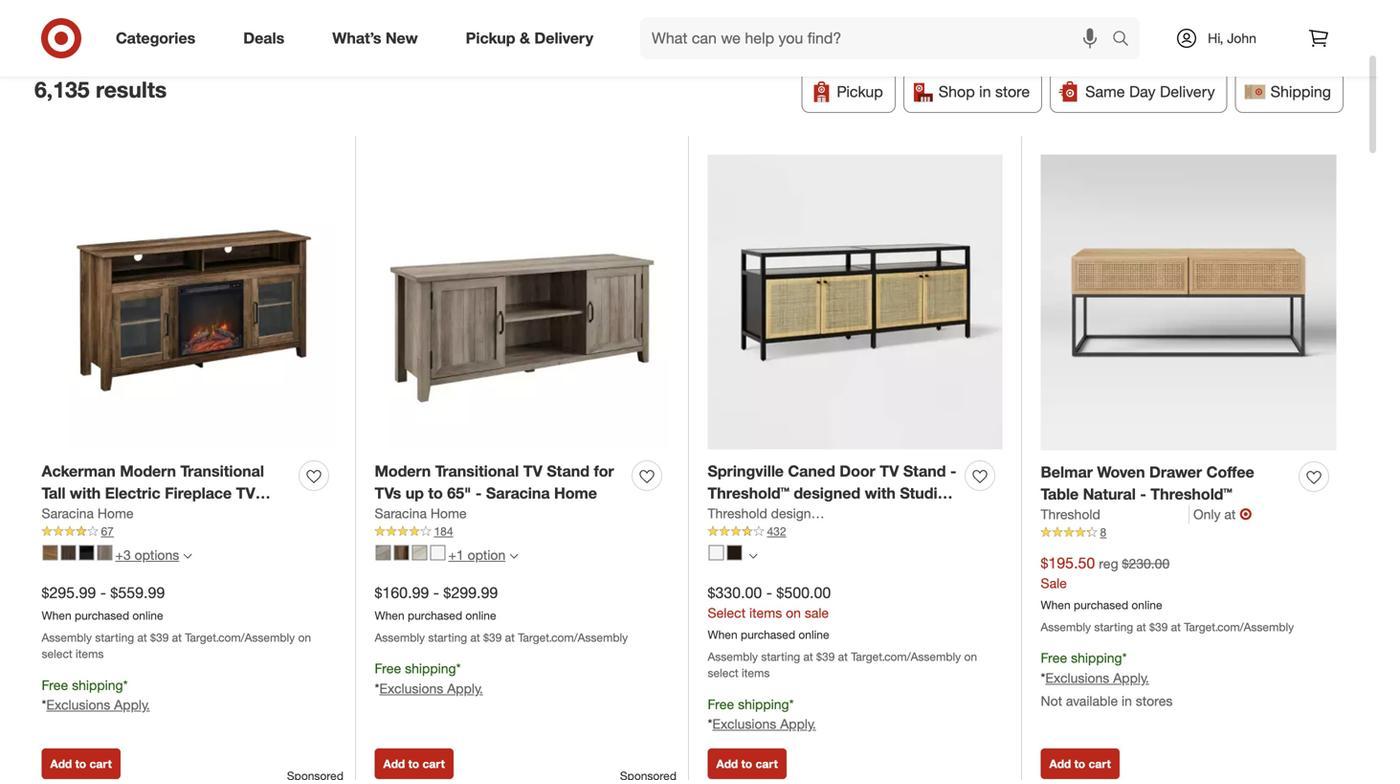 Task type: vqa. For each thing, say whether or not it's contained in the screenshot.
belmar woven drawer coffee table natural - threshold™ "image"
yes



Task type: locate. For each thing, give the bounding box(es) containing it.
free shipping * * exclusions apply. for $295.99
[[42, 677, 150, 713]]

stand up 184 link
[[547, 462, 590, 481]]

with up w/studio on the bottom of the page
[[865, 484, 896, 503]]

2 with from the left
[[865, 484, 896, 503]]

3 cart from the left
[[756, 757, 778, 771]]

home up 184 link
[[554, 484, 597, 503]]

starting inside $160.99 - $299.99 when purchased online assembly starting at $39 at target.com/assembly
[[428, 631, 467, 645]]

65" inside ackerman modern transitional tall with electric fireplace tv stand for tvs up to 65" - saracina home
[[186, 506, 210, 524]]

designed inside springville caned door tv stand - threshold™ designed with studio mcgee
[[794, 484, 861, 503]]

delivery for pickup & delivery
[[535, 29, 594, 47]]

transitional up 184
[[435, 462, 519, 481]]

hi, john
[[1208, 30, 1257, 46]]

1 horizontal spatial up
[[406, 484, 424, 503]]

pickup left "&"
[[466, 29, 516, 47]]

$330.00 - $500.00 select items on sale when purchased online assembly starting at $39 at target.com/assembly  on select items
[[708, 583, 978, 680]]

add for $160.99 - $299.99
[[383, 757, 405, 771]]

1 vertical spatial deals
[[243, 29, 285, 47]]

designed up 432
[[771, 505, 827, 522]]

electric
[[105, 484, 161, 503]]

when down sale
[[1041, 598, 1071, 612]]

2 transitional from the left
[[435, 462, 519, 481]]

1 vertical spatial 65"
[[186, 506, 210, 524]]

in
[[980, 82, 992, 101], [1122, 693, 1133, 710]]

online
[[1132, 598, 1163, 612], [133, 609, 163, 623], [466, 609, 497, 623], [799, 628, 830, 642]]

in left store
[[980, 82, 992, 101]]

to for ackerman modern transitional tall with electric fireplace tv stand for tvs up to 65" - saracina home
[[75, 757, 86, 771]]

starting up free shipping * * exclusions apply. not available in stores
[[1095, 620, 1134, 634]]

to
[[428, 484, 443, 503], [167, 506, 181, 524], [75, 757, 86, 771], [408, 757, 420, 771], [742, 757, 753, 771], [1075, 757, 1086, 771]]

6,135 results
[[34, 76, 167, 103]]

0 horizontal spatial transitional
[[180, 462, 264, 481]]

up inside modern transitional tv stand for tvs up to 65" - saracina home
[[406, 484, 424, 503]]

1 with from the left
[[70, 484, 101, 503]]

saracina home link up '67'
[[42, 504, 134, 523]]

0 horizontal spatial free shipping * * exclusions apply.
[[42, 677, 150, 713]]

1 vertical spatial select
[[708, 666, 739, 680]]

pickup down the what can we help you find? suggestions appear below search field
[[837, 82, 884, 101]]

1 horizontal spatial with
[[865, 484, 896, 503]]

add to cart for $330.00 - $500.00
[[717, 757, 778, 771]]

pickup for pickup & delivery
[[466, 29, 516, 47]]

to inside modern transitional tv stand for tvs up to 65" - saracina home
[[428, 484, 443, 503]]

at
[[1225, 506, 1236, 523], [1137, 620, 1147, 634], [1172, 620, 1181, 634], [137, 631, 147, 645], [172, 631, 182, 645], [471, 631, 480, 645], [505, 631, 515, 645], [804, 650, 814, 664], [838, 650, 848, 664]]

threshold up 432
[[708, 505, 768, 522]]

starting down '$299.99'
[[428, 631, 467, 645]]

transitional
[[180, 462, 264, 481], [435, 462, 519, 481]]

home up 184
[[431, 505, 467, 522]]

1 add to cart button from the left
[[42, 749, 121, 780]]

saracina home link up 184
[[375, 504, 467, 523]]

select down $295.99
[[42, 647, 72, 661]]

all colors + 1 more colors element
[[510, 549, 518, 561]]

in inside button
[[980, 82, 992, 101]]

select inside $330.00 - $500.00 select items on sale when purchased online assembly starting at $39 at target.com/assembly  on select items
[[708, 666, 739, 680]]

0 horizontal spatial saracina home
[[42, 505, 134, 522]]

cart
[[89, 757, 112, 771], [423, 757, 445, 771], [756, 757, 778, 771], [1089, 757, 1112, 771]]

threshold™ down springville
[[708, 484, 790, 503]]

2 vertical spatial on
[[965, 650, 978, 664]]

0 horizontal spatial tvs
[[113, 506, 140, 524]]

home inside ackerman modern transitional tall with electric fireplace tv stand for tvs up to 65" - saracina home
[[42, 528, 85, 546]]

stand down tall in the bottom left of the page
[[42, 506, 84, 524]]

apply.
[[1114, 670, 1150, 687], [447, 680, 483, 697], [114, 697, 150, 713], [781, 716, 817, 733]]

add to cart button for $330.00 - $500.00
[[708, 749, 787, 780]]

tvs down the electric
[[113, 506, 140, 524]]

free
[[1041, 650, 1068, 667], [375, 660, 401, 677], [42, 677, 68, 694], [708, 696, 735, 713]]

white oak image
[[412, 545, 428, 561]]

assembly down select
[[708, 650, 758, 664]]

2 add to cart button from the left
[[375, 749, 454, 780]]

add for $330.00 - $500.00
[[717, 757, 738, 771]]

saracina down fireplace
[[225, 506, 288, 524]]

$39 down $230.00
[[1150, 620, 1168, 634]]

target.com/assembly inside $330.00 - $500.00 select items on sale when purchased online assembly starting at $39 at target.com/assembly  on select items
[[851, 650, 961, 664]]

1 horizontal spatial on
[[786, 605, 801, 622]]

delivery for same day delivery
[[1160, 82, 1216, 101]]

1 horizontal spatial delivery
[[1160, 82, 1216, 101]]

sale
[[805, 605, 829, 622]]

65" inside modern transitional tv stand for tvs up to 65" - saracina home
[[447, 484, 471, 503]]

0 vertical spatial tvs
[[375, 484, 401, 503]]

free down $160.99 on the left of page
[[375, 660, 401, 677]]

tall
[[42, 484, 66, 503]]

1 horizontal spatial in
[[1122, 693, 1133, 710]]

delivery right "&"
[[535, 29, 594, 47]]

0 horizontal spatial threshold™
[[708, 484, 790, 503]]

with inside ackerman modern transitional tall with electric fireplace tv stand for tvs up to 65" - saracina home
[[70, 484, 101, 503]]

0 vertical spatial in
[[980, 82, 992, 101]]

cart for $160.99 - $299.99
[[423, 757, 445, 771]]

purchased down select
[[741, 628, 796, 642]]

starting down $500.00
[[762, 650, 801, 664]]

shipping
[[1072, 650, 1123, 667], [405, 660, 456, 677], [72, 677, 123, 694], [738, 696, 790, 713]]

purchased inside $160.99 - $299.99 when purchased online assembly starting at $39 at target.com/assembly
[[408, 609, 463, 623]]

threshold™ up only
[[1151, 485, 1233, 503]]

tv
[[523, 462, 543, 481], [880, 462, 899, 481], [236, 484, 255, 503]]

assembly inside $160.99 - $299.99 when purchased online assembly starting at $39 at target.com/assembly
[[375, 631, 425, 645]]

tv up 184 link
[[523, 462, 543, 481]]

rustic oak image
[[394, 545, 409, 561]]

modern transitional tv stand for tvs up to 65" - saracina home image
[[375, 155, 670, 450], [375, 155, 670, 450]]

when down $160.99 on the left of page
[[375, 609, 405, 623]]

threshold down 'table'
[[1041, 506, 1101, 523]]

saracina inside modern transitional tv stand for tvs up to 65" - saracina home
[[486, 484, 550, 503]]

options
[[135, 547, 179, 563]]

assembly inside $195.50 reg $230.00 sale when purchased online assembly starting at $39 at target.com/assembly
[[1041, 620, 1092, 634]]

hi,
[[1208, 30, 1224, 46]]

3 add to cart from the left
[[717, 757, 778, 771]]

0 horizontal spatial saracina home link
[[42, 504, 134, 523]]

2 saracina home from the left
[[375, 505, 467, 522]]

0 vertical spatial select
[[42, 647, 72, 661]]

stores
[[1136, 693, 1173, 710]]

saracina home for 65"
[[375, 505, 467, 522]]

0 horizontal spatial tv
[[236, 484, 255, 503]]

items down $330.00
[[750, 605, 782, 622]]

1 horizontal spatial black image
[[727, 545, 743, 561]]

delivery right day
[[1160, 82, 1216, 101]]

1 horizontal spatial select
[[708, 666, 739, 680]]

0 horizontal spatial mcgee
[[708, 506, 760, 524]]

what's new
[[332, 29, 418, 47]]

saracina home
[[42, 505, 134, 522], [375, 505, 467, 522]]

1 vertical spatial on
[[298, 631, 311, 645]]

0 vertical spatial deals
[[67, 11, 101, 27]]

1 saracina home from the left
[[42, 505, 134, 522]]

4 add to cart from the left
[[1050, 757, 1112, 771]]

deals
[[67, 11, 101, 27], [243, 29, 285, 47]]

2 add from the left
[[383, 757, 405, 771]]

assembly down $295.99
[[42, 631, 92, 645]]

tv inside ackerman modern transitional tall with electric fireplace tv stand for tvs up to 65" - saracina home
[[236, 484, 255, 503]]

new
[[386, 29, 418, 47]]

1 horizontal spatial saracina home
[[375, 505, 467, 522]]

online down $230.00
[[1132, 598, 1163, 612]]

432
[[767, 524, 787, 539]]

1 horizontal spatial stand
[[547, 462, 590, 481]]

home left '67'
[[42, 528, 85, 546]]

in inside free shipping * * exclusions apply. not available in stores
[[1122, 693, 1133, 710]]

with down ackerman
[[70, 484, 101, 503]]

tv right door
[[880, 462, 899, 481]]

pickup
[[466, 29, 516, 47], [837, 82, 884, 101]]

1 horizontal spatial deals
[[243, 29, 285, 47]]

tvs up gray wash "image"
[[375, 484, 401, 503]]

0 vertical spatial on
[[786, 605, 801, 622]]

stand
[[547, 462, 590, 481], [904, 462, 947, 481], [42, 506, 84, 524]]

up
[[406, 484, 424, 503], [144, 506, 162, 524]]

to for belmar woven drawer coffee table natural - threshold™
[[1075, 757, 1086, 771]]

1 vertical spatial tvs
[[113, 506, 140, 524]]

tv right fireplace
[[236, 484, 255, 503]]

free down $295.99
[[42, 677, 68, 694]]

mcgee down studio
[[888, 505, 931, 522]]

0 horizontal spatial threshold
[[708, 505, 768, 522]]

up inside ackerman modern transitional tall with electric fireplace tv stand for tvs up to 65" - saracina home
[[144, 506, 162, 524]]

cart for $295.99 - $559.99
[[89, 757, 112, 771]]

all deals button
[[34, 0, 134, 40]]

springville caned door tv stand - threshold™ designed with studio mcgee image
[[708, 155, 1003, 450], [708, 155, 1003, 450]]

0 vertical spatial 65"
[[447, 484, 471, 503]]

1 horizontal spatial free shipping * * exclusions apply.
[[375, 660, 483, 697]]

when
[[1041, 598, 1071, 612], [42, 609, 71, 623], [375, 609, 405, 623], [708, 628, 738, 642]]

items down $295.99
[[76, 647, 104, 661]]

67 link
[[42, 523, 337, 540]]

$559.99
[[111, 583, 165, 602]]

3 add to cart button from the left
[[708, 749, 787, 780]]

add to cart button
[[42, 749, 121, 780], [375, 749, 454, 780], [708, 749, 787, 780], [1041, 749, 1120, 780]]

0 horizontal spatial deals
[[67, 11, 101, 27]]

natural
[[1083, 485, 1136, 503]]

1 horizontal spatial for
[[594, 462, 614, 481]]

purchased down $295.99
[[75, 609, 129, 623]]

1 vertical spatial items
[[76, 647, 104, 661]]

assembly inside $330.00 - $500.00 select items on sale when purchased online assembly starting at $39 at target.com/assembly  on select items
[[708, 650, 758, 664]]

1 horizontal spatial threshold™
[[1151, 485, 1233, 503]]

search
[[1104, 31, 1150, 49]]

2 horizontal spatial free shipping * * exclusions apply.
[[708, 696, 817, 733]]

1 horizontal spatial pickup
[[837, 82, 884, 101]]

2 cart from the left
[[423, 757, 445, 771]]

items down select
[[742, 666, 770, 680]]

modern transitional tv stand for tvs up to 65" - saracina home link
[[375, 461, 625, 504]]

$39 inside $295.99 - $559.99 when purchased online assembly starting at $39 at target.com/assembly  on select items
[[150, 631, 169, 645]]

1 add from the left
[[50, 757, 72, 771]]

0 vertical spatial up
[[406, 484, 424, 503]]

1 horizontal spatial saracina home link
[[375, 504, 467, 523]]

pickup inside button
[[837, 82, 884, 101]]

transitional inside modern transitional tv stand for tvs up to 65" - saracina home
[[435, 462, 519, 481]]

2 modern from the left
[[375, 462, 431, 481]]

when down $295.99
[[42, 609, 71, 623]]

0 horizontal spatial up
[[144, 506, 162, 524]]

select down select
[[708, 666, 739, 680]]

0 horizontal spatial delivery
[[535, 29, 594, 47]]

0 vertical spatial delivery
[[535, 29, 594, 47]]

3 add from the left
[[717, 757, 738, 771]]

all colors image
[[749, 552, 758, 561]]

1 vertical spatial pickup
[[837, 82, 884, 101]]

1 horizontal spatial transitional
[[435, 462, 519, 481]]

delivery
[[535, 29, 594, 47], [1160, 82, 1216, 101]]

purchased inside $295.99 - $559.99 when purchased online assembly starting at $39 at target.com/assembly  on select items
[[75, 609, 129, 623]]

1 horizontal spatial tvs
[[375, 484, 401, 503]]

belmar woven drawer coffee table natural - threshold™ image
[[1041, 155, 1337, 450], [1041, 155, 1337, 450]]

store
[[996, 82, 1030, 101]]

modern inside ackerman modern transitional tall with electric fireplace tv stand for tvs up to 65" - saracina home
[[120, 462, 176, 481]]

1 transitional from the left
[[180, 462, 264, 481]]

springville caned door tv stand - threshold™ designed with studio mcgee
[[708, 462, 957, 524]]

at inside only at ¬
[[1225, 506, 1236, 523]]

drawer
[[1150, 463, 1203, 482]]

saracina
[[486, 484, 550, 503], [42, 505, 94, 522], [375, 505, 427, 522], [225, 506, 288, 524]]

0 horizontal spatial in
[[980, 82, 992, 101]]

2 horizontal spatial stand
[[904, 462, 947, 481]]

mcgee up cream icon
[[708, 506, 760, 524]]

saracina inside ackerman modern transitional tall with electric fireplace tv stand for tvs up to 65" - saracina home
[[225, 506, 288, 524]]

0 horizontal spatial for
[[89, 506, 109, 524]]

exclusions
[[1046, 670, 1110, 687], [380, 680, 444, 697], [46, 697, 110, 713], [713, 716, 777, 733]]

2 black image from the left
[[727, 545, 743, 561]]

2 add to cart from the left
[[383, 757, 445, 771]]

1 horizontal spatial modern
[[375, 462, 431, 481]]

1 add to cart from the left
[[50, 757, 112, 771]]

home
[[554, 484, 597, 503], [98, 505, 134, 522], [431, 505, 467, 522], [42, 528, 85, 546]]

$39 inside $195.50 reg $230.00 sale when purchased online assembly starting at $39 at target.com/assembly
[[1150, 620, 1168, 634]]

- inside $160.99 - $299.99 when purchased online assembly starting at $39 at target.com/assembly
[[434, 583, 439, 602]]

pickup button
[[802, 71, 896, 113]]

65" down fireplace
[[186, 506, 210, 524]]

for
[[594, 462, 614, 481], [89, 506, 109, 524]]

deals left "what's"
[[243, 29, 285, 47]]

modern up the electric
[[120, 462, 176, 481]]

0 horizontal spatial 65"
[[186, 506, 210, 524]]

$39 down '$299.99'
[[484, 631, 502, 645]]

free down select
[[708, 696, 735, 713]]

0 horizontal spatial black image
[[79, 545, 94, 561]]

purchased down $160.99 on the left of page
[[408, 609, 463, 623]]

$39 down the sale
[[817, 650, 835, 664]]

modern up rustic oak image
[[375, 462, 431, 481]]

assembly inside $295.99 - $559.99 when purchased online assembly starting at $39 at target.com/assembly  on select items
[[42, 631, 92, 645]]

0 horizontal spatial pickup
[[466, 29, 516, 47]]

saracina home link
[[42, 504, 134, 523], [375, 504, 467, 523]]

1 cart from the left
[[89, 757, 112, 771]]

1 horizontal spatial 65"
[[447, 484, 471, 503]]

threshold for threshold
[[1041, 506, 1101, 523]]

1 vertical spatial delivery
[[1160, 82, 1216, 101]]

target.com/assembly
[[1185, 620, 1295, 634], [185, 631, 295, 645], [518, 631, 628, 645], [851, 650, 961, 664]]

- inside ackerman modern transitional tall with electric fireplace tv stand for tvs up to 65" - saracina home
[[214, 506, 220, 524]]

1 vertical spatial for
[[89, 506, 109, 524]]

0 vertical spatial items
[[750, 605, 782, 622]]

tvs inside modern transitional tv stand for tvs up to 65" - saracina home
[[375, 484, 401, 503]]

2 horizontal spatial tv
[[880, 462, 899, 481]]

tvs inside ackerman modern transitional tall with electric fireplace tv stand for tvs up to 65" - saracina home
[[113, 506, 140, 524]]

transitional up fireplace
[[180, 462, 264, 481]]

2 saracina home link from the left
[[375, 504, 467, 523]]

0 horizontal spatial modern
[[120, 462, 176, 481]]

same day delivery
[[1086, 82, 1216, 101]]

delivery inside button
[[1160, 82, 1216, 101]]

shop in store
[[939, 82, 1030, 101]]

driftwood image
[[97, 545, 113, 561]]

up down the electric
[[144, 506, 162, 524]]

black image right cream icon
[[727, 545, 743, 561]]

1 modern from the left
[[120, 462, 176, 481]]

1 vertical spatial in
[[1122, 693, 1133, 710]]

$39 down $559.99
[[150, 631, 169, 645]]

saracina home up '67'
[[42, 505, 134, 522]]

$39 inside $330.00 - $500.00 select items on sale when purchased online assembly starting at $39 at target.com/assembly  on select items
[[817, 650, 835, 664]]

threshold link
[[1041, 505, 1190, 524]]

assembly down sale
[[1041, 620, 1092, 634]]

1 horizontal spatial threshold
[[1041, 506, 1101, 523]]

deals right all
[[67, 11, 101, 27]]

purchased
[[1074, 598, 1129, 612], [75, 609, 129, 623], [408, 609, 463, 623], [741, 628, 796, 642]]

springville
[[708, 462, 784, 481]]

on
[[786, 605, 801, 622], [298, 631, 311, 645], [965, 650, 978, 664]]

0 horizontal spatial select
[[42, 647, 72, 661]]

option
[[468, 547, 506, 563]]

belmar
[[1041, 463, 1093, 482]]

free shipping * * exclusions apply.
[[375, 660, 483, 697], [42, 677, 150, 713], [708, 696, 817, 733]]

saracina home up 184
[[375, 505, 467, 522]]

black image right espresso image
[[79, 545, 94, 561]]

stand up studio
[[904, 462, 947, 481]]

2 horizontal spatial on
[[965, 650, 978, 664]]

starting down $559.99
[[95, 631, 134, 645]]

0 vertical spatial designed
[[794, 484, 861, 503]]

*
[[1123, 650, 1127, 667], [456, 660, 461, 677], [1041, 670, 1046, 687], [123, 677, 128, 694], [375, 680, 380, 697], [790, 696, 794, 713], [42, 697, 46, 713], [708, 716, 713, 733]]

online down the sale
[[799, 628, 830, 642]]

$299.99
[[444, 583, 498, 602]]

add
[[50, 757, 72, 771], [383, 757, 405, 771], [717, 757, 738, 771], [1050, 757, 1072, 771]]

deals inside deals link
[[243, 29, 285, 47]]

designed up threshold designed w/studio mcgee
[[794, 484, 861, 503]]

free up not
[[1041, 650, 1068, 667]]

0 horizontal spatial stand
[[42, 506, 84, 524]]

in left stores
[[1122, 693, 1133, 710]]

when inside $195.50 reg $230.00 sale when purchased online assembly starting at $39 at target.com/assembly
[[1041, 598, 1071, 612]]

saracina up 184 link
[[486, 484, 550, 503]]

1 saracina home link from the left
[[42, 504, 134, 523]]

home inside modern transitional tv stand for tvs up to 65" - saracina home
[[554, 484, 597, 503]]

when down select
[[708, 628, 738, 642]]

0 vertical spatial for
[[594, 462, 614, 481]]

0 vertical spatial pickup
[[466, 29, 516, 47]]

mcgee
[[888, 505, 931, 522], [708, 506, 760, 524]]

add for $295.99 - $559.99
[[50, 757, 72, 771]]

select
[[708, 605, 746, 622]]

$500.00
[[777, 583, 831, 602]]

$39
[[1150, 620, 1168, 634], [150, 631, 169, 645], [484, 631, 502, 645], [817, 650, 835, 664]]

up up white oak image
[[406, 484, 424, 503]]

modern
[[120, 462, 176, 481], [375, 462, 431, 481]]

online down '$299.99'
[[466, 609, 497, 623]]

online down $559.99
[[133, 609, 163, 623]]

65" up 184
[[447, 484, 471, 503]]

ackerman modern transitional tall with electric fireplace tv stand for tvs up to 65" - saracina home image
[[42, 155, 337, 450], [42, 155, 337, 450]]

8 link
[[1041, 524, 1337, 541]]

1 horizontal spatial tv
[[523, 462, 543, 481]]

0 horizontal spatial on
[[298, 631, 311, 645]]

+3
[[115, 547, 131, 563]]

cart for $330.00 - $500.00
[[756, 757, 778, 771]]

purchased down reg
[[1074, 598, 1129, 612]]

¬
[[1240, 505, 1253, 524]]

black image
[[79, 545, 94, 561], [727, 545, 743, 561]]

0 horizontal spatial with
[[70, 484, 101, 503]]

1 vertical spatial up
[[144, 506, 162, 524]]

same day delivery button
[[1051, 71, 1228, 113]]

belmar woven drawer coffee table natural - threshold™ link
[[1041, 462, 1292, 505]]

assembly down $160.99 on the left of page
[[375, 631, 425, 645]]

- inside 'belmar woven drawer coffee table natural - threshold™'
[[1141, 485, 1147, 503]]



Task type: describe. For each thing, give the bounding box(es) containing it.
saracina home for stand
[[42, 505, 134, 522]]

all colors + 3 more colors image
[[183, 552, 192, 561]]

to for modern transitional tv stand for tvs up to 65" - saracina home
[[408, 757, 420, 771]]

free shipping * * exclusions apply. for $160.99
[[375, 660, 483, 697]]

shipping button
[[1236, 71, 1344, 113]]

fireplace
[[165, 484, 232, 503]]

target.com/assembly inside $295.99 - $559.99 when purchased online assembly starting at $39 at target.com/assembly  on select items
[[185, 631, 295, 645]]

starting inside $330.00 - $500.00 select items on sale when purchased online assembly starting at $39 at target.com/assembly  on select items
[[762, 650, 801, 664]]

$295.99
[[42, 583, 96, 602]]

gray wash image
[[376, 545, 391, 561]]

add to cart for $295.99 - $559.99
[[50, 757, 112, 771]]

starting inside $195.50 reg $230.00 sale when purchased online assembly starting at $39 at target.com/assembly
[[1095, 620, 1134, 634]]

espresso image
[[61, 545, 76, 561]]

target.com/assembly inside $160.99 - $299.99 when purchased online assembly starting at $39 at target.com/assembly
[[518, 631, 628, 645]]

+1 option
[[449, 547, 506, 563]]

- inside modern transitional tv stand for tvs up to 65" - saracina home
[[476, 484, 482, 503]]

add to cart for $160.99 - $299.99
[[383, 757, 445, 771]]

exclusions inside free shipping * * exclusions apply. not available in stores
[[1046, 670, 1110, 687]]

mcgee inside springville caned door tv stand - threshold™ designed with studio mcgee
[[708, 506, 760, 524]]

for inside ackerman modern transitional tall with electric fireplace tv stand for tvs up to 65" - saracina home
[[89, 506, 109, 524]]

same
[[1086, 82, 1126, 101]]

- inside $330.00 - $500.00 select items on sale when purchased online assembly starting at $39 at target.com/assembly  on select items
[[767, 583, 773, 602]]

pickup for pickup
[[837, 82, 884, 101]]

pickup & delivery
[[466, 29, 594, 47]]

select inside $295.99 - $559.99 when purchased online assembly starting at $39 at target.com/assembly  on select items
[[42, 647, 72, 661]]

to for springville caned door tv stand - threshold™ designed with studio mcgee
[[742, 757, 753, 771]]

stand inside springville caned door tv stand - threshold™ designed with studio mcgee
[[904, 462, 947, 481]]

tv inside springville caned door tv stand - threshold™ designed with studio mcgee
[[880, 462, 899, 481]]

2 vertical spatial items
[[742, 666, 770, 680]]

modern inside modern transitional tv stand for tvs up to 65" - saracina home
[[375, 462, 431, 481]]

day
[[1130, 82, 1156, 101]]

categories link
[[100, 17, 219, 59]]

184
[[434, 524, 453, 539]]

432 link
[[708, 523, 1003, 540]]

saracina home link for stand
[[42, 504, 134, 523]]

belmar woven drawer coffee table natural - threshold™
[[1041, 463, 1255, 503]]

$330.00
[[708, 583, 762, 602]]

only at ¬
[[1194, 505, 1253, 524]]

shipping inside free shipping * * exclusions apply. not available in stores
[[1072, 650, 1123, 667]]

door
[[840, 462, 876, 481]]

saracina home link for 65"
[[375, 504, 467, 523]]

$195.50 reg $230.00 sale when purchased online assembly starting at $39 at target.com/assembly
[[1041, 554, 1295, 634]]

stand inside ackerman modern transitional tall with electric fireplace tv stand for tvs up to 65" - saracina home
[[42, 506, 84, 524]]

tv inside modern transitional tv stand for tvs up to 65" - saracina home
[[523, 462, 543, 481]]

purchased inside $330.00 - $500.00 select items on sale when purchased online assembly starting at $39 at target.com/assembly  on select items
[[741, 628, 796, 642]]

online inside $160.99 - $299.99 when purchased online assembly starting at $39 at target.com/assembly
[[466, 609, 497, 623]]

saracina down tall in the bottom left of the page
[[42, 505, 94, 522]]

threshold™ inside springville caned door tv stand - threshold™ designed with studio mcgee
[[708, 484, 790, 503]]

what's
[[332, 29, 381, 47]]

+3 options
[[115, 547, 179, 563]]

ackerman modern transitional tall with electric fireplace tv stand for tvs up to 65" - saracina home link
[[42, 461, 292, 546]]

when inside $330.00 - $500.00 select items on sale when purchased online assembly starting at $39 at target.com/assembly  on select items
[[708, 628, 738, 642]]

ackerman modern transitional tall with electric fireplace tv stand for tvs up to 65" - saracina home
[[42, 462, 288, 546]]

home up '67'
[[98, 505, 134, 522]]

caned
[[788, 462, 836, 481]]

$160.99
[[375, 583, 429, 602]]

8
[[1101, 525, 1107, 540]]

items inside $295.99 - $559.99 when purchased online assembly starting at $39 at target.com/assembly  on select items
[[76, 647, 104, 661]]

+1 option button
[[367, 540, 527, 570]]

free inside free shipping * * exclusions apply. not available in stores
[[1041, 650, 1068, 667]]

table
[[1041, 485, 1079, 503]]

studio
[[900, 484, 947, 503]]

reg
[[1099, 555, 1119, 572]]

purchased inside $195.50 reg $230.00 sale when purchased online assembly starting at $39 at target.com/assembly
[[1074, 598, 1129, 612]]

all colors + 3 more colors element
[[183, 549, 192, 561]]

pickup & delivery link
[[450, 17, 618, 59]]

only
[[1194, 506, 1221, 523]]

when inside $295.99 - $559.99 when purchased online assembly starting at $39 at target.com/assembly  on select items
[[42, 609, 71, 623]]

sale
[[1041, 575, 1067, 592]]

when inside $160.99 - $299.99 when purchased online assembly starting at $39 at target.com/assembly
[[375, 609, 405, 623]]

$39 inside $160.99 - $299.99 when purchased online assembly starting at $39 at target.com/assembly
[[484, 631, 502, 645]]

shipping
[[1271, 82, 1332, 101]]

4 cart from the left
[[1089, 757, 1112, 771]]

all colors + 1 more colors image
[[510, 552, 518, 561]]

with inside springville caned door tv stand - threshold™ designed with studio mcgee
[[865, 484, 896, 503]]

woven
[[1098, 463, 1146, 482]]

on inside $295.99 - $559.99 when purchased online assembly starting at $39 at target.com/assembly  on select items
[[298, 631, 311, 645]]

starting inside $295.99 - $559.99 when purchased online assembly starting at $39 at target.com/assembly  on select items
[[95, 631, 134, 645]]

to inside ackerman modern transitional tall with electric fireplace tv stand for tvs up to 65" - saracina home
[[167, 506, 181, 524]]

- inside $295.99 - $559.99 when purchased online assembly starting at $39 at target.com/assembly  on select items
[[100, 583, 106, 602]]

What can we help you find? suggestions appear below search field
[[641, 17, 1117, 59]]

apply. inside free shipping * * exclusions apply. not available in stores
[[1114, 670, 1150, 687]]

free shipping * * exclusions apply. not available in stores
[[1041, 650, 1173, 710]]

all
[[49, 11, 63, 27]]

+3 options button
[[34, 540, 200, 570]]

all deals
[[49, 11, 101, 27]]

&
[[520, 29, 530, 47]]

67
[[101, 524, 114, 539]]

available
[[1067, 693, 1118, 710]]

add to cart button for $160.99 - $299.99
[[375, 749, 454, 780]]

springville caned door tv stand - threshold™ designed with studio mcgee link
[[708, 461, 958, 524]]

all colors element
[[749, 549, 758, 561]]

1 black image from the left
[[79, 545, 94, 561]]

solid white image
[[430, 545, 446, 561]]

threshold designed w/studio mcgee link
[[708, 504, 931, 523]]

not
[[1041, 693, 1063, 710]]

results
[[96, 76, 167, 103]]

add to cart button for $295.99 - $559.99
[[42, 749, 121, 780]]

ackerman
[[42, 462, 116, 481]]

4 add from the left
[[1050, 757, 1072, 771]]

184 link
[[375, 523, 670, 540]]

what's new link
[[316, 17, 442, 59]]

target.com/assembly inside $195.50 reg $230.00 sale when purchased online assembly starting at $39 at target.com/assembly
[[1185, 620, 1295, 634]]

search button
[[1104, 17, 1150, 63]]

deals link
[[227, 17, 309, 59]]

+1
[[449, 547, 464, 563]]

for inside modern transitional tv stand for tvs up to 65" - saracina home
[[594, 462, 614, 481]]

barnwood image
[[43, 545, 58, 561]]

cream image
[[709, 545, 724, 561]]

1 vertical spatial designed
[[771, 505, 827, 522]]

- inside springville caned door tv stand - threshold™ designed with studio mcgee
[[951, 462, 957, 481]]

4 add to cart button from the left
[[1041, 749, 1120, 780]]

deals inside the all deals button
[[67, 11, 101, 27]]

online inside $195.50 reg $230.00 sale when purchased online assembly starting at $39 at target.com/assembly
[[1132, 598, 1163, 612]]

modern transitional tv stand for tvs up to 65" - saracina home
[[375, 462, 614, 503]]

john
[[1228, 30, 1257, 46]]

coffee
[[1207, 463, 1255, 482]]

stand inside modern transitional tv stand for tvs up to 65" - saracina home
[[547, 462, 590, 481]]

threshold designed w/studio mcgee
[[708, 505, 931, 522]]

$195.50
[[1041, 554, 1096, 572]]

1 horizontal spatial mcgee
[[888, 505, 931, 522]]

shop in store button
[[904, 71, 1043, 113]]

threshold for threshold designed w/studio mcgee
[[708, 505, 768, 522]]

transitional inside ackerman modern transitional tall with electric fireplace tv stand for tvs up to 65" - saracina home
[[180, 462, 264, 481]]

6,135
[[34, 76, 90, 103]]

shop
[[939, 82, 975, 101]]

$160.99 - $299.99 when purchased online assembly starting at $39 at target.com/assembly
[[375, 583, 628, 645]]

$295.99 - $559.99 when purchased online assembly starting at $39 at target.com/assembly  on select items
[[42, 583, 311, 661]]

online inside $330.00 - $500.00 select items on sale when purchased online assembly starting at $39 at target.com/assembly  on select items
[[799, 628, 830, 642]]

$230.00
[[1123, 555, 1170, 572]]

saracina up rustic oak image
[[375, 505, 427, 522]]

threshold™ inside 'belmar woven drawer coffee table natural - threshold™'
[[1151, 485, 1233, 503]]

online inside $295.99 - $559.99 when purchased online assembly starting at $39 at target.com/assembly  on select items
[[133, 609, 163, 623]]

w/studio
[[831, 505, 884, 522]]

categories
[[116, 29, 196, 47]]



